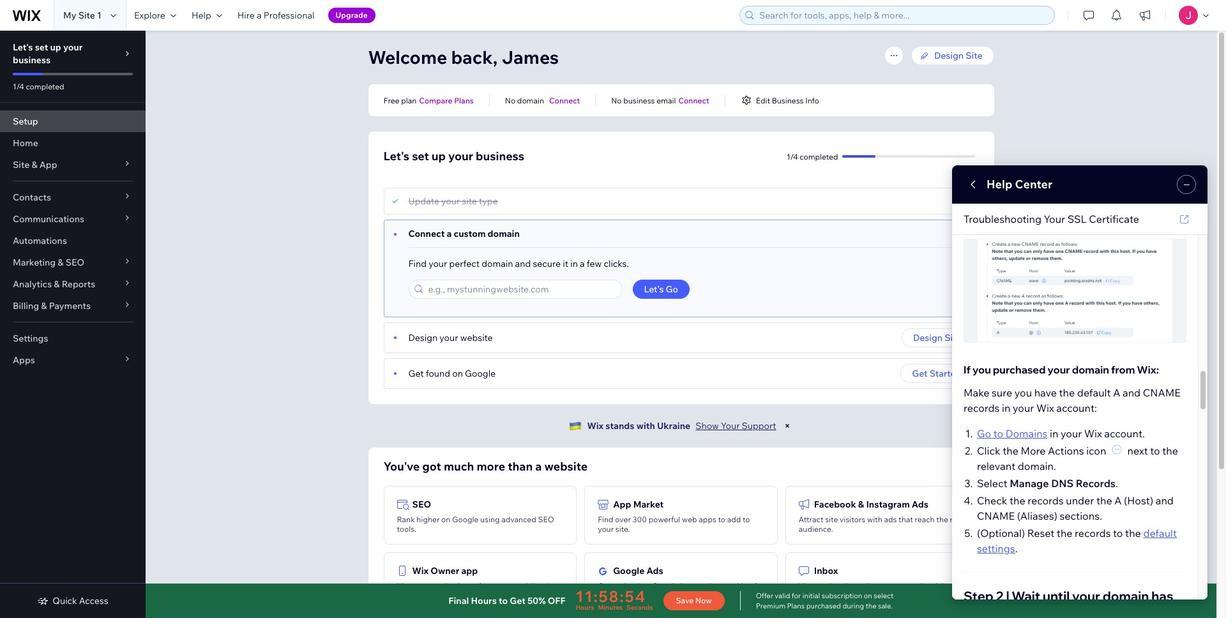 Task type: vqa. For each thing, say whether or not it's contained in the screenshot.
Sell Online link at top left
no



Task type: describe. For each thing, give the bounding box(es) containing it.
my site 1
[[63, 10, 102, 21]]

edit business info button
[[741, 95, 819, 106]]

0 vertical spatial design site
[[934, 50, 983, 61]]

settings link
[[0, 328, 146, 349]]

than
[[508, 459, 533, 474]]

hours for final
[[471, 595, 497, 607]]

facebook
[[814, 499, 856, 510]]

1 horizontal spatial and
[[818, 581, 832, 591]]

a left custom
[[447, 228, 452, 240]]

free
[[384, 95, 399, 105]]

let's inside let's set up your business
[[13, 42, 33, 53]]

google for noticed
[[652, 581, 679, 591]]

1 horizontal spatial let's
[[384, 149, 409, 164]]

1 horizontal spatial connect
[[549, 95, 580, 105]]

seo inside dropdown button
[[66, 257, 84, 268]]

find for find over 300 powerful web apps to add to your site.
[[598, 515, 614, 524]]

compare plans link
[[419, 95, 474, 106]]

that
[[899, 515, 913, 524]]

1 horizontal spatial 1/4 completed
[[787, 152, 838, 161]]

update
[[408, 195, 439, 207]]

manage your business from your mobile, chat with visitors & more.
[[397, 581, 559, 600]]

messages
[[872, 581, 908, 591]]

wix for wix owner app
[[412, 565, 429, 577]]

to inside view and reply to all messages and activity via email, chat & more.
[[853, 581, 860, 591]]

explore
[[134, 10, 165, 21]]

tools.
[[397, 524, 416, 534]]

1 horizontal spatial 1/4
[[787, 152, 798, 161]]

& for facebook
[[858, 499, 864, 510]]

get down the mobile,
[[510, 595, 526, 607]]

connect link for no business email connect
[[679, 95, 709, 106]]

wix owner app
[[412, 565, 478, 577]]

your up "final hours to get 50% off" at bottom
[[497, 581, 513, 591]]

find for find your perfect domain and secure it in a few clicks.
[[408, 258, 427, 270]]

0 vertical spatial domain
[[517, 95, 544, 105]]

1 vertical spatial ads
[[647, 565, 663, 577]]

offer valid for initial subscription on select premium plans purchased during the sale.
[[756, 591, 894, 611]]

2 horizontal spatial connect
[[679, 95, 709, 105]]

plan
[[401, 95, 417, 105]]

& for site
[[32, 159, 37, 171]]

owner
[[431, 565, 459, 577]]

get started button
[[901, 364, 973, 383]]

your right update
[[441, 195, 460, 207]]

11:58:54 hours minutes seconds
[[576, 587, 653, 612]]

on for found
[[452, 368, 463, 379]]

a right in
[[580, 258, 585, 270]]

final
[[449, 595, 469, 607]]

site & app
[[13, 159, 57, 171]]

automations
[[13, 235, 67, 247]]

marketing & seo button
[[0, 252, 146, 273]]

0 horizontal spatial connect
[[408, 228, 445, 240]]

marketing
[[13, 257, 56, 268]]

no for no business email connect
[[611, 95, 622, 105]]

& inside view and reply to all messages and activity via email, chat & more.
[[839, 591, 844, 600]]

connect link for no domain connect
[[549, 95, 580, 106]]

inbox
[[814, 565, 838, 577]]

upgrade
[[336, 10, 368, 20]]

to left 'add'
[[718, 515, 726, 524]]

searching
[[718, 581, 753, 591]]

e.g., mystunningwebsite.com field
[[424, 280, 618, 298]]

email
[[657, 95, 676, 105]]

a right than
[[535, 459, 542, 474]]

settings
[[13, 333, 48, 344]]

your up get found on google
[[440, 332, 458, 344]]

in
[[570, 258, 578, 270]]

hire a professional link
[[230, 0, 322, 31]]

business left email
[[624, 95, 655, 105]]

& for billing
[[41, 300, 47, 312]]

professional
[[264, 10, 315, 21]]

support
[[742, 420, 776, 432]]

select
[[874, 591, 894, 600]]

design site inside button
[[913, 332, 962, 344]]

your
[[721, 420, 740, 432]]

design site button
[[902, 328, 973, 347]]

initial
[[803, 591, 820, 600]]

let's set up your business inside sidebar element
[[13, 42, 83, 66]]

clicks.
[[604, 258, 629, 270]]

subscription
[[822, 591, 862, 600]]

perfect
[[449, 258, 480, 270]]

google for higher
[[452, 515, 479, 524]]

stands
[[606, 420, 635, 432]]

more. inside view and reply to all messages and activity via email, chat & more.
[[846, 591, 866, 600]]

billing & payments
[[13, 300, 91, 312]]

1
[[97, 10, 102, 21]]

0 vertical spatial website
[[460, 332, 493, 344]]

audience.
[[799, 524, 833, 534]]

billing & payments button
[[0, 295, 146, 317]]

setup link
[[0, 110, 146, 132]]

no business email connect
[[611, 95, 709, 105]]

premium
[[756, 602, 786, 611]]

your inside get noticed on google by people searching for what your business offers.
[[617, 591, 633, 600]]

save now button
[[663, 591, 725, 611]]

reports
[[62, 278, 95, 290]]

your left 'perfect'
[[429, 258, 447, 270]]

mobile,
[[515, 581, 541, 591]]

1 vertical spatial website
[[544, 459, 588, 474]]

& for marketing
[[58, 257, 64, 268]]

what
[[598, 591, 615, 600]]

automations link
[[0, 230, 146, 252]]

save now
[[676, 596, 712, 605]]

on for higher
[[441, 515, 451, 524]]

james
[[502, 46, 559, 68]]

off
[[548, 595, 566, 607]]

compare
[[419, 95, 453, 105]]

1/4 completed inside sidebar element
[[13, 82, 64, 91]]

no domain connect
[[505, 95, 580, 105]]

powerful
[[649, 515, 680, 524]]

access
[[79, 595, 108, 607]]

let's go button
[[633, 280, 690, 299]]

business inside manage your business from your mobile, chat with visitors & more.
[[445, 581, 477, 591]]

over
[[615, 515, 631, 524]]

Search for tools, apps, help & more... field
[[756, 6, 1051, 24]]

apps
[[13, 354, 35, 366]]

activity
[[925, 581, 951, 591]]

communications
[[13, 213, 84, 225]]

for inside get noticed on google by people searching for what your business offers.
[[754, 581, 764, 591]]

domain for perfect
[[482, 258, 513, 270]]

ads
[[884, 515, 897, 524]]

google up noticed at bottom
[[613, 565, 645, 577]]

get found on google
[[408, 368, 496, 379]]

1 horizontal spatial with
[[637, 420, 655, 432]]

via
[[953, 581, 963, 591]]

setup
[[13, 116, 38, 127]]

1 horizontal spatial completed
[[800, 152, 838, 161]]

market
[[633, 499, 664, 510]]

your down owner
[[428, 581, 444, 591]]

app
[[461, 565, 478, 577]]

your inside let's set up your business
[[63, 42, 83, 53]]

you've
[[384, 459, 420, 474]]

0 vertical spatial plans
[[454, 95, 474, 105]]

1 vertical spatial seo
[[412, 499, 431, 510]]

site.
[[616, 524, 630, 534]]

attract site visitors with ads that reach the right audience.
[[799, 515, 967, 534]]

site inside attract site visitors with ads that reach the right audience.
[[825, 515, 838, 524]]

11:58:54
[[576, 587, 646, 606]]

seo inside the "rank higher on google using advanced seo tools."
[[538, 515, 554, 524]]

find your perfect domain and secure it in a few clicks.
[[408, 258, 629, 270]]

found
[[426, 368, 450, 379]]

google for found
[[465, 368, 496, 379]]

design inside button
[[913, 332, 943, 344]]

show
[[696, 420, 719, 432]]

web
[[682, 515, 697, 524]]

site inside design site link
[[966, 50, 983, 61]]

attract
[[799, 515, 824, 524]]



Task type: locate. For each thing, give the bounding box(es) containing it.
final hours to get 50% off
[[449, 595, 566, 607]]

let's set up your business up update your site type
[[384, 149, 524, 164]]

a right hire
[[257, 10, 262, 21]]

0 horizontal spatial more.
[[448, 591, 468, 600]]

domain down james
[[517, 95, 544, 105]]

1 horizontal spatial no
[[611, 95, 622, 105]]

1 vertical spatial visitors
[[414, 591, 440, 600]]

minutes
[[598, 604, 623, 612]]

connect right email
[[679, 95, 709, 105]]

the
[[937, 515, 948, 524], [866, 602, 877, 611]]

website
[[460, 332, 493, 344], [544, 459, 588, 474]]

let's set up your business
[[13, 42, 83, 66], [384, 149, 524, 164]]

0 vertical spatial completed
[[26, 82, 64, 91]]

wix
[[587, 420, 604, 432], [412, 565, 429, 577]]

visitors inside attract site visitors with ads that reach the right audience.
[[840, 515, 866, 524]]

no left email
[[611, 95, 622, 105]]

0 horizontal spatial plans
[[454, 95, 474, 105]]

your down the my
[[63, 42, 83, 53]]

1 vertical spatial 1/4 completed
[[787, 152, 838, 161]]

0 vertical spatial wix
[[587, 420, 604, 432]]

0 horizontal spatial up
[[50, 42, 61, 53]]

website up get found on google
[[460, 332, 493, 344]]

app market
[[613, 499, 664, 510]]

1 horizontal spatial chat
[[822, 591, 837, 600]]

0 horizontal spatial completed
[[26, 82, 64, 91]]

get started
[[912, 368, 962, 379]]

contacts
[[13, 192, 51, 203]]

connect link
[[549, 95, 580, 106], [679, 95, 709, 106]]

google left using
[[452, 515, 479, 524]]

get left the found
[[408, 368, 424, 379]]

visitors down owner
[[414, 591, 440, 600]]

1 vertical spatial set
[[412, 149, 429, 164]]

1 horizontal spatial connect link
[[679, 95, 709, 106]]

info
[[805, 95, 819, 105]]

1 horizontal spatial visitors
[[840, 515, 866, 524]]

business
[[13, 54, 51, 66], [624, 95, 655, 105], [476, 149, 524, 164], [445, 581, 477, 591], [635, 591, 666, 600]]

instagram
[[866, 499, 910, 510]]

domain for custom
[[488, 228, 520, 240]]

business up final
[[445, 581, 477, 591]]

0 vertical spatial find
[[408, 258, 427, 270]]

visitors inside manage your business from your mobile, chat with visitors & more.
[[414, 591, 440, 600]]

0 vertical spatial 1/4 completed
[[13, 82, 64, 91]]

with left final
[[397, 591, 412, 600]]

1 horizontal spatial more.
[[846, 591, 866, 600]]

0 vertical spatial with
[[637, 420, 655, 432]]

it
[[563, 258, 568, 270]]

1 vertical spatial with
[[867, 515, 882, 524]]

save
[[676, 596, 694, 605]]

site left type
[[462, 195, 477, 207]]

get left noticed at bottom
[[598, 581, 611, 591]]

plans inside offer valid for initial subscription on select premium plans purchased during the sale.
[[787, 602, 805, 611]]

0 horizontal spatial chat
[[543, 581, 559, 591]]

1 vertical spatial let's
[[384, 149, 409, 164]]

edit
[[756, 95, 770, 105]]

analytics
[[13, 278, 52, 290]]

site inside the site & app dropdown button
[[13, 159, 30, 171]]

during
[[843, 602, 864, 611]]

seconds
[[627, 604, 653, 612]]

for
[[754, 581, 764, 591], [792, 591, 801, 600]]

& for analytics
[[54, 278, 60, 290]]

hours inside "11:58:54 hours minutes seconds"
[[576, 604, 594, 612]]

find left 'perfect'
[[408, 258, 427, 270]]

quick access button
[[37, 595, 108, 607]]

my
[[63, 10, 76, 21]]

0 horizontal spatial with
[[397, 591, 412, 600]]

1 horizontal spatial up
[[432, 149, 446, 164]]

2 horizontal spatial seo
[[538, 515, 554, 524]]

on right the found
[[452, 368, 463, 379]]

chat up off
[[543, 581, 559, 591]]

0 horizontal spatial the
[[866, 602, 877, 611]]

1/4 completed down info
[[787, 152, 838, 161]]

1 vertical spatial let's set up your business
[[384, 149, 524, 164]]

marketing & seo
[[13, 257, 84, 268]]

let's set up your business down the my
[[13, 42, 83, 66]]

0 vertical spatial for
[[754, 581, 764, 591]]

google left by
[[652, 581, 679, 591]]

wix up manage
[[412, 565, 429, 577]]

view
[[799, 581, 816, 591]]

let's go
[[644, 284, 678, 295]]

quick
[[53, 595, 77, 607]]

the left sale.
[[866, 602, 877, 611]]

seo up higher
[[412, 499, 431, 510]]

1 no from the left
[[505, 95, 516, 105]]

2 vertical spatial seo
[[538, 515, 554, 524]]

on down google ads
[[641, 581, 651, 591]]

0 horizontal spatial find
[[408, 258, 427, 270]]

& up the analytics & reports
[[58, 257, 64, 268]]

0 horizontal spatial hours
[[471, 595, 497, 607]]

connect down james
[[549, 95, 580, 105]]

0 vertical spatial let's set up your business
[[13, 42, 83, 66]]

type
[[479, 195, 498, 207]]

and left the secure
[[515, 258, 531, 270]]

1 vertical spatial design site
[[913, 332, 962, 344]]

ads up get noticed on google by people searching for what your business offers.
[[647, 565, 663, 577]]

1 vertical spatial find
[[598, 515, 614, 524]]

app up over
[[613, 499, 631, 510]]

site down facebook
[[825, 515, 838, 524]]

by
[[680, 581, 689, 591]]

on inside offer valid for initial subscription on select premium plans purchased during the sale.
[[864, 591, 872, 600]]

2 horizontal spatial and
[[910, 581, 923, 591]]

0 horizontal spatial visitors
[[414, 591, 440, 600]]

& inside manage your business from your mobile, chat with visitors & more.
[[441, 591, 446, 600]]

0 horizontal spatial 1/4
[[13, 82, 24, 91]]

business inside get noticed on google by people searching for what your business offers.
[[635, 591, 666, 600]]

hire
[[237, 10, 255, 21]]

& up during
[[839, 591, 844, 600]]

app
[[39, 159, 57, 171], [613, 499, 631, 510]]

0 vertical spatial visitors
[[840, 515, 866, 524]]

up inside let's set up your business
[[50, 42, 61, 53]]

home link
[[0, 132, 146, 154]]

business up setup
[[13, 54, 51, 66]]

chat up the purchased
[[822, 591, 837, 600]]

from
[[479, 581, 496, 591]]

1 vertical spatial 1/4
[[787, 152, 798, 161]]

& left reports
[[54, 278, 60, 290]]

connect down update
[[408, 228, 445, 240]]

& inside popup button
[[41, 300, 47, 312]]

0 vertical spatial site
[[462, 195, 477, 207]]

0 vertical spatial seo
[[66, 257, 84, 268]]

find inside find over 300 powerful web apps to add to your site.
[[598, 515, 614, 524]]

2 connect link from the left
[[679, 95, 709, 106]]

ads
[[912, 499, 929, 510], [647, 565, 663, 577]]

apps button
[[0, 349, 146, 371]]

no for no domain connect
[[505, 95, 516, 105]]

2 vertical spatial domain
[[482, 258, 513, 270]]

your up update your site type
[[448, 149, 473, 164]]

with right the stands
[[637, 420, 655, 432]]

google inside get noticed on google by people searching for what your business offers.
[[652, 581, 679, 591]]

1 horizontal spatial seo
[[412, 499, 431, 510]]

0 horizontal spatial seo
[[66, 257, 84, 268]]

chat inside manage your business from your mobile, chat with visitors & more.
[[543, 581, 559, 591]]

1 horizontal spatial set
[[412, 149, 429, 164]]

apps
[[699, 515, 717, 524]]

1 horizontal spatial ads
[[912, 499, 929, 510]]

1 vertical spatial the
[[866, 602, 877, 611]]

help button
[[184, 0, 230, 31]]

get for get started
[[912, 368, 928, 379]]

wix for wix stands with ukraine show your support
[[587, 420, 604, 432]]

wix stands with ukraine show your support
[[587, 420, 776, 432]]

0 vertical spatial ads
[[912, 499, 929, 510]]

for inside offer valid for initial subscription on select premium plans purchased during the sale.
[[792, 591, 801, 600]]

& down home
[[32, 159, 37, 171]]

custom
[[454, 228, 486, 240]]

on inside the "rank higher on google using advanced seo tools."
[[441, 515, 451, 524]]

for up offer
[[754, 581, 764, 591]]

design up the get started button at the bottom
[[913, 332, 943, 344]]

add
[[727, 515, 741, 524]]

design down the search for tools, apps, help & more... field
[[934, 50, 964, 61]]

completed
[[26, 82, 64, 91], [800, 152, 838, 161]]

completed up setup
[[26, 82, 64, 91]]

0 vertical spatial set
[[35, 42, 48, 53]]

& inside popup button
[[54, 278, 60, 290]]

you've got much more than a website
[[384, 459, 588, 474]]

edit business info
[[756, 95, 819, 105]]

0 horizontal spatial let's set up your business
[[13, 42, 83, 66]]

1 horizontal spatial wix
[[587, 420, 604, 432]]

business up seconds
[[635, 591, 666, 600]]

0 horizontal spatial set
[[35, 42, 48, 53]]

site
[[78, 10, 95, 21], [966, 50, 983, 61], [13, 159, 30, 171], [945, 332, 962, 344]]

the inside offer valid for initial subscription on select premium plans purchased during the sale.
[[866, 602, 877, 611]]

2 horizontal spatial let's
[[644, 284, 664, 295]]

ads up reach
[[912, 499, 929, 510]]

0 horizontal spatial wix
[[412, 565, 429, 577]]

app inside dropdown button
[[39, 159, 57, 171]]

0 horizontal spatial let's
[[13, 42, 33, 53]]

1/4 up setup
[[13, 82, 24, 91]]

google inside the "rank higher on google using advanced seo tools."
[[452, 515, 479, 524]]

hours down "from" on the left
[[471, 595, 497, 607]]

domain
[[517, 95, 544, 105], [488, 228, 520, 240], [482, 258, 513, 270]]

connect link down james
[[549, 95, 580, 106]]

your left site.
[[598, 524, 614, 534]]

to left 50% at the bottom of the page
[[499, 595, 508, 607]]

1 horizontal spatial site
[[825, 515, 838, 524]]

and left activity on the right bottom of the page
[[910, 581, 923, 591]]

now
[[695, 596, 712, 605]]

site inside design site button
[[945, 332, 962, 344]]

domain right 'perfect'
[[482, 258, 513, 270]]

sidebar element
[[0, 31, 146, 618]]

2 vertical spatial let's
[[644, 284, 664, 295]]

2 horizontal spatial with
[[867, 515, 882, 524]]

hours
[[471, 595, 497, 607], [576, 604, 594, 612]]

your right what
[[617, 591, 633, 600]]

quick access
[[53, 595, 108, 607]]

the inside attract site visitors with ads that reach the right audience.
[[937, 515, 948, 524]]

0 horizontal spatial connect link
[[549, 95, 580, 106]]

1 vertical spatial domain
[[488, 228, 520, 240]]

no down james
[[505, 95, 516, 105]]

seo up analytics & reports popup button
[[66, 257, 84, 268]]

for right valid
[[792, 591, 801, 600]]

go
[[666, 284, 678, 295]]

set inside let's set up your business
[[35, 42, 48, 53]]

1 horizontal spatial the
[[937, 515, 948, 524]]

with inside manage your business from your mobile, chat with visitors & more.
[[397, 591, 412, 600]]

get inside get noticed on google by people searching for what your business offers.
[[598, 581, 611, 591]]

update your site type
[[408, 195, 498, 207]]

1 vertical spatial completed
[[800, 152, 838, 161]]

0 vertical spatial up
[[50, 42, 61, 53]]

1 horizontal spatial find
[[598, 515, 614, 524]]

domain up find your perfect domain and secure it in a few clicks.
[[488, 228, 520, 240]]

0 horizontal spatial 1/4 completed
[[13, 82, 64, 91]]

seo right the advanced
[[538, 515, 554, 524]]

1/4 inside sidebar element
[[13, 82, 24, 91]]

help
[[192, 10, 211, 21]]

home
[[13, 137, 38, 149]]

with inside attract site visitors with ads that reach the right audience.
[[867, 515, 882, 524]]

& right facebook
[[858, 499, 864, 510]]

to left all
[[853, 581, 860, 591]]

1 horizontal spatial hours
[[576, 604, 594, 612]]

reach
[[915, 515, 935, 524]]

with down facebook & instagram ads
[[867, 515, 882, 524]]

1/4 completed up setup
[[13, 82, 64, 91]]

the left right
[[937, 515, 948, 524]]

on inside get noticed on google by people searching for what your business offers.
[[641, 581, 651, 591]]

google right the found
[[465, 368, 496, 379]]

1 horizontal spatial let's set up your business
[[384, 149, 524, 164]]

get for get found on google
[[408, 368, 424, 379]]

1 more. from the left
[[448, 591, 468, 600]]

communications button
[[0, 208, 146, 230]]

on right higher
[[441, 515, 451, 524]]

completed down info
[[800, 152, 838, 161]]

contacts button
[[0, 186, 146, 208]]

right
[[950, 515, 967, 524]]

rank
[[397, 515, 415, 524]]

more
[[477, 459, 505, 474]]

hours left minutes
[[576, 604, 594, 612]]

plans right compare
[[454, 95, 474, 105]]

much
[[444, 459, 474, 474]]

get left started
[[912, 368, 928, 379]]

business up type
[[476, 149, 524, 164]]

to right 'add'
[[743, 515, 750, 524]]

design your website
[[408, 332, 493, 344]]

completed inside sidebar element
[[26, 82, 64, 91]]

wix left the stands
[[587, 420, 604, 432]]

visitors down facebook
[[840, 515, 866, 524]]

0 horizontal spatial ads
[[647, 565, 663, 577]]

email,
[[799, 591, 820, 600]]

chat inside view and reply to all messages and activity via email, chat & more.
[[822, 591, 837, 600]]

& right billing
[[41, 300, 47, 312]]

rank higher on google using advanced seo tools.
[[397, 515, 554, 534]]

2 vertical spatial with
[[397, 591, 412, 600]]

0 horizontal spatial for
[[754, 581, 764, 591]]

0 vertical spatial app
[[39, 159, 57, 171]]

1/4 down business
[[787, 152, 798, 161]]

more. inside manage your business from your mobile, chat with visitors & more.
[[448, 591, 468, 600]]

valid
[[775, 591, 790, 600]]

0 horizontal spatial app
[[39, 159, 57, 171]]

site & app button
[[0, 154, 146, 176]]

0 horizontal spatial and
[[515, 258, 531, 270]]

0 horizontal spatial site
[[462, 195, 477, 207]]

1 vertical spatial wix
[[412, 565, 429, 577]]

0 vertical spatial let's
[[13, 42, 33, 53]]

website right than
[[544, 459, 588, 474]]

higher
[[417, 515, 440, 524]]

no
[[505, 95, 516, 105], [611, 95, 622, 105]]

business inside let's set up your business
[[13, 54, 51, 66]]

chat
[[543, 581, 559, 591], [822, 591, 837, 600]]

50%
[[528, 595, 546, 607]]

ukraine
[[657, 420, 691, 432]]

on down all
[[864, 591, 872, 600]]

& left final
[[441, 591, 446, 600]]

1 vertical spatial plans
[[787, 602, 805, 611]]

let's inside let's go 'button'
[[644, 284, 664, 295]]

your inside find over 300 powerful web apps to add to your site.
[[598, 524, 614, 534]]

design up the found
[[408, 332, 438, 344]]

hire a professional
[[237, 10, 315, 21]]

app down home link on the top left
[[39, 159, 57, 171]]

1 vertical spatial app
[[613, 499, 631, 510]]

on for noticed
[[641, 581, 651, 591]]

connect link right email
[[679, 95, 709, 106]]

0 vertical spatial 1/4
[[13, 82, 24, 91]]

and up offer valid for initial subscription on select premium plans purchased during the sale.
[[818, 581, 832, 591]]

1 horizontal spatial plans
[[787, 602, 805, 611]]

a
[[257, 10, 262, 21], [447, 228, 452, 240], [580, 258, 585, 270], [535, 459, 542, 474]]

1 vertical spatial site
[[825, 515, 838, 524]]

1 vertical spatial up
[[432, 149, 446, 164]]

2 no from the left
[[611, 95, 622, 105]]

analytics & reports
[[13, 278, 95, 290]]

hours for 11:58:54
[[576, 604, 594, 612]]

get for get noticed on google by people searching for what your business offers.
[[598, 581, 611, 591]]

0 vertical spatial the
[[937, 515, 948, 524]]

to
[[718, 515, 726, 524], [743, 515, 750, 524], [853, 581, 860, 591], [499, 595, 508, 607]]

find left over
[[598, 515, 614, 524]]

1 horizontal spatial app
[[613, 499, 631, 510]]

plans down valid
[[787, 602, 805, 611]]

connect a custom domain
[[408, 228, 520, 240]]

get inside button
[[912, 368, 928, 379]]

more. up during
[[846, 591, 866, 600]]

1 horizontal spatial for
[[792, 591, 801, 600]]

2 more. from the left
[[846, 591, 866, 600]]

1 vertical spatial for
[[792, 591, 801, 600]]

1 connect link from the left
[[549, 95, 580, 106]]

more. down app
[[448, 591, 468, 600]]

0 horizontal spatial no
[[505, 95, 516, 105]]



